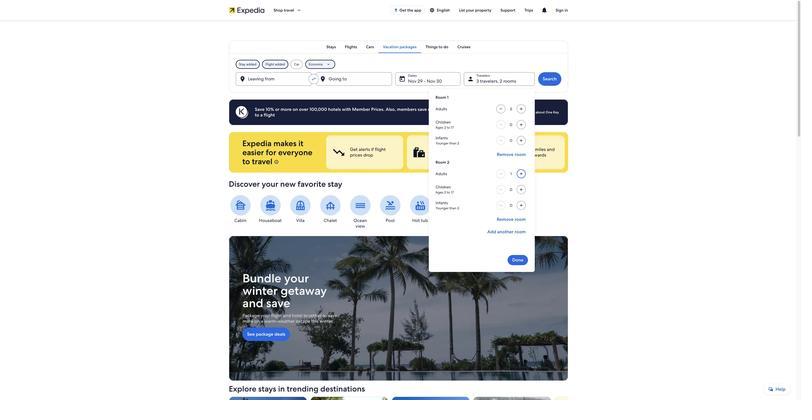 Task type: vqa. For each thing, say whether or not it's contained in the screenshot.
the show next image for swiss hostel
no



Task type: locate. For each thing, give the bounding box(es) containing it.
2 infants younger than 2 from the top
[[436, 201, 459, 211]]

travel left trailing image
[[284, 8, 294, 13]]

one
[[546, 110, 553, 115], [511, 152, 520, 158]]

flights link
[[341, 41, 362, 53]]

on left over
[[293, 107, 298, 113]]

1 vertical spatial younger
[[436, 206, 449, 211]]

1 vertical spatial travel
[[252, 157, 273, 167]]

room
[[515, 152, 526, 158], [515, 217, 526, 223], [515, 229, 526, 235]]

do
[[444, 44, 448, 49]]

learn about one key
[[526, 110, 559, 115]]

bundle inside the bundle your winter getaway and save package your flight and hotel together to save more on a warm-weather escape this winter.
[[242, 271, 281, 287]]

0 vertical spatial infants younger than 2
[[436, 136, 459, 146]]

hotel inside the bundle your winter getaway and save package your flight and hotel together to save more on a warm-weather escape this winter.
[[292, 313, 302, 319]]

1 vertical spatial children ages 2 to 17
[[436, 185, 454, 195]]

save
[[418, 107, 427, 113], [431, 152, 440, 158], [266, 296, 290, 312], [328, 313, 337, 319]]

travel left xsmall icon
[[252, 157, 273, 167]]

shop travel button
[[269, 3, 306, 17]]

2 remove room from the top
[[497, 217, 526, 223]]

save right this
[[328, 313, 337, 319]]

remove room up add another room
[[497, 217, 526, 223]]

adults for 1
[[436, 107, 447, 112]]

room right another
[[515, 229, 526, 235]]

0 vertical spatial on
[[293, 107, 298, 113]]

deals
[[274, 332, 285, 338]]

more
[[281, 107, 292, 113], [242, 319, 253, 325]]

room left rewards
[[515, 152, 526, 158]]

get the app link
[[390, 6, 425, 15]]

in inside main content
[[278, 385, 285, 395]]

0 vertical spatial bundle
[[431, 147, 445, 153]]

flight up "deals"
[[271, 313, 282, 319]]

adults down room 2
[[436, 172, 447, 177]]

added right stay
[[246, 62, 256, 67]]

1 vertical spatial more
[[242, 319, 253, 325]]

2 children from the top
[[436, 185, 451, 190]]

1 room from the top
[[436, 95, 446, 100]]

1 horizontal spatial and
[[283, 313, 291, 319]]

0 horizontal spatial in
[[278, 385, 285, 395]]

1 horizontal spatial added
[[275, 62, 285, 67]]

packages
[[400, 44, 417, 49]]

flight inside the bundle your winter getaway and save package your flight and hotel together to save more on a warm-weather escape this winter.
[[271, 313, 282, 319]]

1 children ages 2 to 17 from the top
[[436, 120, 454, 130]]

0 vertical spatial hotel
[[485, 107, 495, 113]]

to
[[439, 44, 443, 49], [435, 107, 439, 113], [255, 112, 259, 118], [447, 126, 450, 130], [474, 147, 478, 153], [242, 157, 250, 167], [447, 191, 450, 195], [323, 313, 327, 319]]

1 vertical spatial remove
[[497, 217, 514, 223]]

trips
[[525, 8, 533, 13]]

1 children from the top
[[436, 120, 451, 125]]

1 infants from the top
[[436, 136, 448, 141]]

flight inside save 10% or more on over 100,000 hotels with member prices. also, members save up to 30% when you add a hotel to a flight
[[264, 112, 275, 118]]

1 horizontal spatial nov
[[427, 78, 435, 84]]

nov left 29
[[408, 78, 417, 84]]

hot
[[412, 218, 420, 224]]

younger right hot tub button
[[436, 206, 449, 211]]

flight inside bundle flight + hotel to save
[[446, 147, 457, 153]]

1 vertical spatial children
[[436, 185, 451, 190]]

on left the warm-
[[254, 319, 260, 325]]

save up the warm-
[[266, 296, 290, 312]]

trailing image
[[296, 8, 302, 13]]

view
[[356, 224, 365, 230]]

1 ages from the top
[[436, 126, 443, 130]]

room for 1
[[515, 152, 526, 158]]

ocean view button
[[349, 196, 372, 230]]

hot tub
[[412, 218, 428, 224]]

fairfield which includes a house image
[[310, 398, 388, 401]]

1 vertical spatial remove room button
[[495, 215, 528, 225]]

1 vertical spatial room
[[515, 217, 526, 223]]

drop
[[363, 152, 373, 158]]

expedia
[[242, 139, 272, 149]]

younger for 1
[[436, 141, 449, 146]]

add
[[472, 107, 480, 113]]

remove left airline at the top
[[497, 152, 514, 158]]

bundle your winter getaway and save main content
[[0, 20, 797, 401]]

flight inside get alerts if flight prices drop
[[375, 147, 386, 153]]

1 vertical spatial infants
[[436, 201, 448, 206]]

2 horizontal spatial and
[[547, 147, 555, 153]]

1 vertical spatial on
[[254, 319, 260, 325]]

0 vertical spatial key
[[553, 110, 559, 115]]

hotel left 'together'
[[292, 313, 302, 319]]

room up add another room
[[515, 217, 526, 223]]

more right or
[[281, 107, 292, 113]]

1 horizontal spatial hotel
[[462, 147, 473, 153]]

2 vertical spatial hotel
[[292, 313, 302, 319]]

1 vertical spatial than
[[450, 206, 457, 211]]

0 horizontal spatial nov
[[408, 78, 417, 84]]

sign in
[[556, 8, 568, 13]]

in right sign
[[565, 8, 568, 13]]

0 vertical spatial and
[[547, 147, 555, 153]]

2 remove room button from the top
[[495, 215, 528, 225]]

0 vertical spatial remove room
[[497, 152, 526, 158]]

remove room button for room 1
[[495, 150, 528, 160]]

children ages 2 to 17 down 30%
[[436, 120, 454, 130]]

more inside the bundle your winter getaway and save package your flight and hotel together to save more on a warm-weather escape this winter.
[[242, 319, 253, 325]]

adults for 2
[[436, 172, 447, 177]]

truckee showing snow, a river or creek and a small town or village image
[[473, 398, 551, 401]]

infants up bundle flight + hotel to save
[[436, 136, 448, 141]]

1 horizontal spatial more
[[281, 107, 292, 113]]

1 vertical spatial and
[[242, 296, 263, 312]]

earn airline miles and one key rewards
[[511, 147, 555, 158]]

tab list containing stays
[[229, 41, 568, 53]]

travel inside dropdown button
[[284, 8, 294, 13]]

cabin button
[[229, 196, 252, 224]]

key right the earn
[[521, 152, 529, 158]]

1 vertical spatial in
[[278, 385, 285, 395]]

1 horizontal spatial in
[[565, 8, 568, 13]]

save left "up" at the right top
[[418, 107, 427, 113]]

2 out of 3 element
[[407, 136, 484, 170]]

1 infants younger than 2 from the top
[[436, 136, 459, 146]]

0 vertical spatial travel
[[284, 8, 294, 13]]

1 vertical spatial room
[[436, 160, 446, 165]]

hotel inside save 10% or more on over 100,000 hotels with member prices. also, members save up to 30% when you add a hotel to a flight
[[485, 107, 495, 113]]

one right 'about'
[[546, 110, 553, 115]]

get
[[400, 8, 406, 13], [350, 147, 358, 153]]

than for 2
[[450, 206, 457, 211]]

adults right "up" at the right top
[[436, 107, 447, 112]]

0 vertical spatial than
[[450, 141, 457, 146]]

2 children ages 2 to 17 from the top
[[436, 185, 454, 195]]

expedia logo image
[[229, 6, 265, 14]]

hotel right +
[[462, 147, 473, 153]]

flights
[[345, 44, 357, 49]]

2 room from the top
[[436, 160, 446, 165]]

a right add
[[481, 107, 484, 113]]

package
[[242, 313, 260, 319]]

1 vertical spatial one
[[511, 152, 520, 158]]

key inside earn airline miles and one key rewards
[[521, 152, 529, 158]]

nov right -
[[427, 78, 435, 84]]

more up see
[[242, 319, 253, 325]]

1 vertical spatial 17
[[451, 191, 454, 195]]

infants
[[436, 136, 448, 141], [436, 201, 448, 206]]

get right download the app button image
[[400, 8, 406, 13]]

room for 2
[[515, 217, 526, 223]]

0 horizontal spatial key
[[521, 152, 529, 158]]

save
[[255, 107, 265, 113]]

stay added
[[239, 62, 256, 67]]

10%
[[266, 107, 274, 113]]

1 horizontal spatial travel
[[284, 8, 294, 13]]

2 nov from the left
[[427, 78, 435, 84]]

vacation
[[383, 44, 399, 49]]

room left 1
[[436, 95, 446, 100]]

2 younger from the top
[[436, 206, 449, 211]]

1 horizontal spatial on
[[293, 107, 298, 113]]

1 remove room button from the top
[[495, 150, 528, 160]]

ocean view
[[354, 218, 367, 230]]

younger up bundle flight + hotel to save
[[436, 141, 449, 146]]

1 younger from the top
[[436, 141, 449, 146]]

travel sale activities deals image
[[229, 236, 568, 382]]

and inside earn airline miles and one key rewards
[[547, 147, 555, 153]]

2 adults from the top
[[436, 172, 447, 177]]

warm-
[[264, 319, 278, 325]]

1 vertical spatial ages
[[436, 191, 443, 195]]

another
[[497, 229, 514, 235]]

0 vertical spatial remove
[[497, 152, 514, 158]]

3 room from the top
[[515, 229, 526, 235]]

travel
[[284, 8, 294, 13], [252, 157, 273, 167]]

room for room 1
[[436, 95, 446, 100]]

0 vertical spatial ages
[[436, 126, 443, 130]]

1 added from the left
[[246, 62, 256, 67]]

houseboat
[[259, 218, 282, 224]]

1 vertical spatial get
[[350, 147, 358, 153]]

children for 2
[[436, 185, 451, 190]]

tab list
[[229, 41, 568, 53]]

29
[[418, 78, 423, 84]]

children for 1
[[436, 120, 451, 125]]

if
[[371, 147, 374, 153]]

nov
[[408, 78, 417, 84], [427, 78, 435, 84]]

children down room 2
[[436, 185, 451, 190]]

remove up another
[[497, 217, 514, 223]]

hot tub button
[[409, 196, 432, 224]]

bundle for flight
[[431, 147, 445, 153]]

infants younger than 2 up bundle flight + hotel to save
[[436, 136, 459, 146]]

and right miles in the right top of the page
[[547, 147, 555, 153]]

villa
[[296, 218, 305, 224]]

1 horizontal spatial bundle
[[431, 147, 445, 153]]

1 remove room from the top
[[497, 152, 526, 158]]

0 horizontal spatial on
[[254, 319, 260, 325]]

infants younger than 2 right hot tub button
[[436, 201, 459, 211]]

1 horizontal spatial get
[[400, 8, 406, 13]]

get inside get alerts if flight prices drop
[[350, 147, 358, 153]]

done
[[513, 258, 524, 264]]

2 horizontal spatial hotel
[[485, 107, 495, 113]]

swap origin and destination values image
[[311, 77, 317, 82]]

0 horizontal spatial hotel
[[292, 313, 302, 319]]

stay
[[328, 179, 342, 189]]

ocean
[[354, 218, 367, 224]]

list your property
[[459, 8, 492, 13]]

1 17 from the top
[[451, 126, 454, 130]]

than for 1
[[450, 141, 457, 146]]

english
[[437, 8, 450, 13]]

1 vertical spatial hotel
[[462, 147, 473, 153]]

1 vertical spatial bundle
[[242, 271, 281, 287]]

hotel inside bundle flight + hotel to save
[[462, 147, 473, 153]]

see package deals
[[247, 332, 285, 338]]

easier
[[242, 148, 264, 158]]

remove room button up add another room
[[495, 215, 528, 225]]

2 remove from the top
[[497, 217, 514, 223]]

0 vertical spatial one
[[546, 110, 553, 115]]

infants right hot tub button
[[436, 201, 448, 206]]

1 vertical spatial adults
[[436, 172, 447, 177]]

a
[[481, 107, 484, 113], [260, 112, 263, 118], [261, 319, 263, 325]]

remove
[[497, 152, 514, 158], [497, 217, 514, 223]]

3 travelers, 2 rooms button
[[464, 72, 535, 86]]

0 vertical spatial infants
[[436, 136, 448, 141]]

flight left +
[[446, 147, 457, 153]]

1 horizontal spatial one
[[546, 110, 553, 115]]

1 room from the top
[[515, 152, 526, 158]]

stays
[[327, 44, 336, 49]]

hotel right add
[[485, 107, 495, 113]]

1 vertical spatial key
[[521, 152, 529, 158]]

room down bundle flight + hotel to save
[[436, 160, 446, 165]]

0 vertical spatial room
[[436, 95, 446, 100]]

pool
[[386, 218, 395, 224]]

flight right the if
[[375, 147, 386, 153]]

room
[[436, 95, 446, 100], [436, 160, 446, 165]]

get for get the app
[[400, 8, 406, 13]]

remove for room 1
[[497, 152, 514, 158]]

economy button
[[305, 60, 335, 69]]

airline
[[522, 147, 534, 153]]

save up room 2
[[431, 152, 440, 158]]

get left alerts
[[350, 147, 358, 153]]

remove room button left rewards
[[495, 150, 528, 160]]

0 horizontal spatial added
[[246, 62, 256, 67]]

to inside 'link'
[[439, 44, 443, 49]]

2 than from the top
[[450, 206, 457, 211]]

flight left or
[[264, 112, 275, 118]]

list
[[459, 8, 465, 13]]

2 vertical spatial room
[[515, 229, 526, 235]]

0 vertical spatial children
[[436, 120, 451, 125]]

add another room button
[[485, 227, 528, 238]]

0 vertical spatial room
[[515, 152, 526, 158]]

children ages 2 to 17 down room 2
[[436, 185, 454, 195]]

infants for 2
[[436, 201, 448, 206]]

30
[[437, 78, 442, 84]]

your inside 'list your property' link
[[466, 8, 474, 13]]

0 horizontal spatial get
[[350, 147, 358, 153]]

2 ages from the top
[[436, 191, 443, 195]]

2 room from the top
[[515, 217, 526, 223]]

your for list
[[466, 8, 474, 13]]

economy
[[309, 62, 323, 67]]

cruises link
[[453, 41, 475, 53]]

the
[[407, 8, 413, 13]]

0 vertical spatial children ages 2 to 17
[[436, 120, 454, 130]]

and up package
[[242, 296, 263, 312]]

0 horizontal spatial more
[[242, 319, 253, 325]]

to inside expedia makes it easier for everyone to travel
[[242, 157, 250, 167]]

1 vertical spatial remove room
[[497, 217, 526, 223]]

0 vertical spatial younger
[[436, 141, 449, 146]]

support link
[[496, 5, 520, 15]]

2 added from the left
[[275, 62, 285, 67]]

1 remove from the top
[[497, 152, 514, 158]]

added for flight added
[[275, 62, 285, 67]]

search button
[[538, 72, 561, 86]]

0 horizontal spatial travel
[[252, 157, 273, 167]]

a left the warm-
[[261, 319, 263, 325]]

key
[[553, 110, 559, 115], [521, 152, 529, 158]]

1 than from the top
[[450, 141, 457, 146]]

children down 30%
[[436, 120, 451, 125]]

everyone
[[278, 148, 313, 158]]

1 vertical spatial infants younger than 2
[[436, 201, 459, 211]]

0 vertical spatial remove room button
[[495, 150, 528, 160]]

0 vertical spatial more
[[281, 107, 292, 113]]

0 vertical spatial 17
[[451, 126, 454, 130]]

and right the warm-
[[283, 313, 291, 319]]

remove room for 1
[[497, 152, 526, 158]]

member
[[352, 107, 370, 113]]

0 vertical spatial in
[[565, 8, 568, 13]]

1 horizontal spatial key
[[553, 110, 559, 115]]

1 adults from the top
[[436, 107, 447, 112]]

2 infants from the top
[[436, 201, 448, 206]]

added right flight
[[275, 62, 285, 67]]

2 17 from the top
[[451, 191, 454, 195]]

0 vertical spatial adults
[[436, 107, 447, 112]]

added
[[246, 62, 256, 67], [275, 62, 285, 67]]

0 horizontal spatial one
[[511, 152, 520, 158]]

key right 'about'
[[553, 110, 559, 115]]

one left airline at the top
[[511, 152, 520, 158]]

0 horizontal spatial bundle
[[242, 271, 281, 287]]

in right stays
[[278, 385, 285, 395]]

100,000
[[310, 107, 327, 113]]

added for stay added
[[246, 62, 256, 67]]

bundle inside bundle flight + hotel to save
[[431, 147, 445, 153]]

0 vertical spatial get
[[400, 8, 406, 13]]

remove room left rewards
[[497, 152, 526, 158]]



Task type: describe. For each thing, give the bounding box(es) containing it.
infants for 1
[[436, 136, 448, 141]]

to inside bundle flight + hotel to save
[[474, 147, 478, 153]]

17 for room 2
[[451, 191, 454, 195]]

pool button
[[379, 196, 402, 224]]

stay
[[239, 62, 246, 67]]

discover
[[229, 179, 260, 189]]

add another room
[[487, 229, 526, 235]]

3
[[477, 78, 479, 84]]

0 horizontal spatial and
[[242, 296, 263, 312]]

members
[[397, 107, 417, 113]]

on inside save 10% or more on over 100,000 hotels with member prices. also, members save up to 30% when you add a hotel to a flight
[[293, 107, 298, 113]]

1 nov from the left
[[408, 78, 417, 84]]

sign in button
[[551, 3, 573, 17]]

tab list inside bundle your winter getaway and save main content
[[229, 41, 568, 53]]

3 out of 3 element
[[488, 136, 565, 170]]

package
[[256, 332, 273, 338]]

in inside dropdown button
[[565, 8, 568, 13]]

car
[[294, 62, 299, 67]]

together
[[304, 313, 322, 319]]

it
[[299, 139, 304, 149]]

flight added
[[266, 62, 285, 67]]

remove room for 2
[[497, 217, 526, 223]]

makes
[[274, 139, 297, 149]]

2 vertical spatial and
[[283, 313, 291, 319]]

cabin
[[235, 218, 246, 224]]

travel inside expedia makes it easier for everyone to travel
[[252, 157, 273, 167]]

xsmall image
[[274, 160, 279, 165]]

children ages 2 to 17 for 2
[[436, 185, 454, 195]]

shop
[[274, 8, 283, 13]]

cars
[[366, 44, 374, 49]]

property
[[475, 8, 492, 13]]

1 out of 3 element
[[326, 136, 403, 170]]

discover your new favorite stay
[[229, 179, 342, 189]]

shop travel
[[274, 8, 294, 13]]

30%
[[440, 107, 449, 113]]

key inside learn about one key link
[[553, 110, 559, 115]]

things to do
[[426, 44, 448, 49]]

about
[[536, 110, 545, 115]]

explore
[[229, 385, 257, 395]]

room 1
[[436, 95, 449, 100]]

destinations
[[320, 385, 365, 395]]

ages for room 2
[[436, 191, 443, 195]]

your for discover
[[262, 179, 278, 189]]

nov 29 - nov 30
[[408, 78, 442, 84]]

cars link
[[362, 41, 379, 53]]

for
[[266, 148, 276, 158]]

villa button
[[289, 196, 312, 224]]

done button
[[508, 256, 528, 266]]

a inside the bundle your winter getaway and save package your flight and hotel together to save more on a warm-weather escape this winter.
[[261, 319, 263, 325]]

nov 29 - nov 30 button
[[396, 72, 461, 86]]

on inside the bundle your winter getaway and save package your flight and hotel together to save more on a warm-weather escape this winter.
[[254, 319, 260, 325]]

room for room 2
[[436, 160, 446, 165]]

1
[[447, 95, 449, 100]]

favorite
[[298, 179, 326, 189]]

communication center icon image
[[541, 7, 548, 14]]

ages for room 1
[[436, 126, 443, 130]]

prices.
[[371, 107, 385, 113]]

-
[[424, 78, 426, 84]]

a left '10%'
[[260, 112, 263, 118]]

list your property link
[[455, 5, 496, 15]]

get the app
[[400, 8, 421, 13]]

rooms
[[504, 78, 516, 84]]

trips link
[[520, 5, 538, 15]]

weather
[[278, 319, 295, 325]]

over
[[299, 107, 308, 113]]

small image
[[430, 8, 435, 13]]

houseboat button
[[259, 196, 282, 224]]

chalet button
[[319, 196, 342, 224]]

to inside the bundle your winter getaway and save package your flight and hotel together to save more on a warm-weather escape this winter.
[[323, 313, 327, 319]]

save inside bundle flight + hotel to save
[[431, 152, 440, 158]]

app
[[414, 8, 421, 13]]

vacation packages link
[[379, 41, 421, 53]]

one inside earn airline miles and one key rewards
[[511, 152, 520, 158]]

support
[[501, 8, 516, 13]]

more inside save 10% or more on over 100,000 hotels with member prices. also, members save up to 30% when you add a hotel to a flight
[[281, 107, 292, 113]]

vacation packages
[[383, 44, 417, 49]]

flight
[[266, 62, 274, 67]]

up
[[428, 107, 434, 113]]

castello di amorosa showing a church or cathedral, wildflowers and heritage elements image
[[229, 398, 307, 401]]

sign
[[556, 8, 564, 13]]

infants younger than 2 for 2
[[436, 201, 459, 211]]

you
[[463, 107, 471, 113]]

trending
[[287, 385, 319, 395]]

prices
[[350, 152, 362, 158]]

escape
[[296, 319, 310, 325]]

save inside save 10% or more on over 100,000 hotels with member prices. also, members save up to 30% when you add a hotel to a flight
[[418, 107, 427, 113]]

earn
[[511, 147, 520, 153]]

bundle flight + hotel to save
[[431, 147, 478, 158]]

stays link
[[322, 41, 341, 53]]

learn
[[526, 110, 535, 115]]

miles
[[535, 147, 546, 153]]

room inside button
[[515, 229, 526, 235]]

your for bundle
[[284, 271, 309, 287]]

infants younger than 2 for 1
[[436, 136, 459, 146]]

bundle for your
[[242, 271, 281, 287]]

one inside learn about one key link
[[546, 110, 553, 115]]

17 for room 1
[[451, 126, 454, 130]]

download the app button image
[[394, 8, 398, 12]]

remove for room 2
[[497, 217, 514, 223]]

things
[[426, 44, 438, 49]]

winter.
[[320, 319, 334, 325]]

younger for 2
[[436, 206, 449, 211]]

or
[[275, 107, 280, 113]]

get for get alerts if flight prices drop
[[350, 147, 358, 153]]

also,
[[386, 107, 396, 113]]

alerts
[[359, 147, 370, 153]]

search
[[543, 76, 557, 82]]

save 10% or more on over 100,000 hotels with member prices. also, members save up to 30% when you add a hotel to a flight
[[255, 107, 495, 118]]

chalet
[[324, 218, 337, 224]]

+
[[458, 147, 461, 153]]

children ages 2 to 17 for 1
[[436, 120, 454, 130]]

winter
[[242, 284, 278, 299]]

remove room button for room 2
[[495, 215, 528, 225]]

2 inside "dropdown button"
[[500, 78, 502, 84]]



